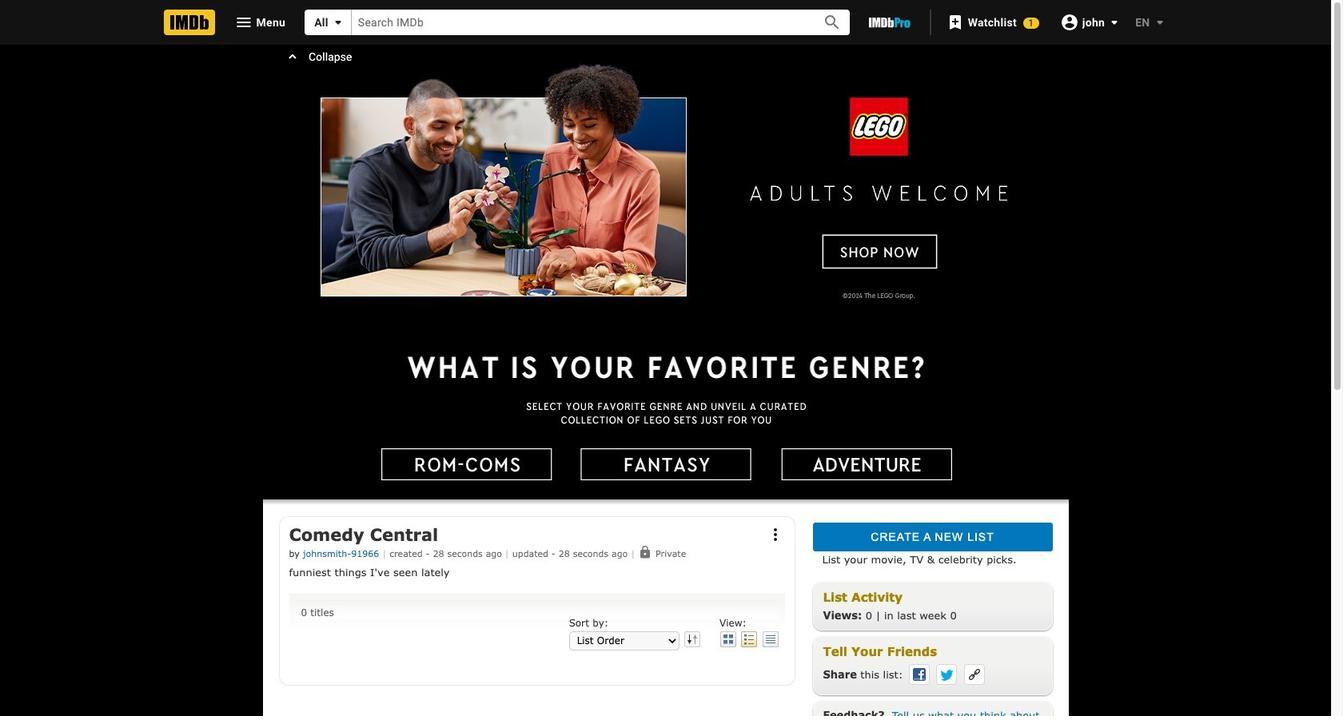 Task type: describe. For each thing, give the bounding box(es) containing it.
watchlist image
[[946, 13, 965, 32]]

1 horizontal spatial arrow drop down image
[[1151, 13, 1170, 32]]

home image
[[164, 10, 215, 35]]

detail view image
[[741, 632, 759, 648]]

compact view image
[[762, 632, 780, 648]]

arrow drop down image
[[329, 13, 348, 32]]

submit search image
[[823, 13, 842, 32]]

ascending order image
[[683, 632, 701, 648]]



Task type: locate. For each thing, give the bounding box(es) containing it.
menu image
[[234, 13, 253, 32]]

None field
[[352, 10, 805, 35]]

0 horizontal spatial arrow drop down image
[[1106, 12, 1125, 32]]

grid view image
[[720, 632, 738, 648]]

account circle image
[[1061, 12, 1080, 32]]

Search IMDb text field
[[352, 10, 805, 35]]

arrow drop down image
[[1106, 12, 1125, 32], [1151, 13, 1170, 32]]

None search field
[[305, 10, 850, 35]]



Task type: vqa. For each thing, say whether or not it's contained in the screenshot.
"account circle" icon
yes



